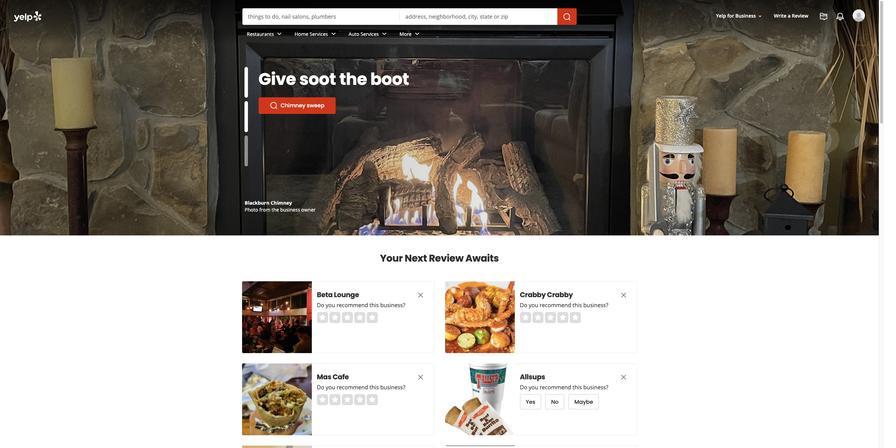 Task type: locate. For each thing, give the bounding box(es) containing it.
allsups
[[520, 372, 545, 382]]

photo inside cj plumbing & heating photo from the business owner
[[245, 207, 258, 213]]

review right a
[[792, 13, 809, 19]]

1 horizontal spatial review
[[792, 13, 809, 19]]

recommend down the mas cafe link
[[337, 384, 368, 391]]

do you recommend this business? down the mas cafe link
[[317, 384, 405, 391]]

24 chevron down v2 image inside home services link
[[329, 30, 338, 38]]

photo
[[245, 207, 258, 213], [245, 207, 258, 213]]

rating element for crabby
[[520, 312, 581, 323]]

review right next
[[429, 252, 464, 265]]

1 horizontal spatial 24 chevron down v2 image
[[380, 30, 389, 38]]

recommend down lounge
[[337, 302, 368, 309]]

you down crabby crabby
[[529, 302, 538, 309]]

2 dismiss card image from the left
[[619, 291, 628, 299]]

(no rating) image for crabby
[[520, 312, 581, 323]]

2 none field from the left
[[405, 13, 552, 20]]

do down mas
[[317, 384, 324, 391]]

this
[[370, 302, 379, 309], [573, 302, 582, 309], [370, 384, 379, 391], [573, 384, 582, 391]]

1 dismiss card image from the left
[[416, 291, 425, 299]]

you down mas cafe
[[326, 384, 335, 391]]

None radio
[[342, 312, 353, 323], [354, 312, 365, 323], [520, 312, 531, 323], [532, 312, 543, 323], [545, 312, 556, 323], [570, 312, 581, 323], [317, 394, 328, 405], [329, 394, 340, 405], [354, 394, 365, 405], [342, 312, 353, 323], [354, 312, 365, 323], [520, 312, 531, 323], [532, 312, 543, 323], [545, 312, 556, 323], [570, 312, 581, 323], [317, 394, 328, 405], [329, 394, 340, 405], [354, 394, 365, 405]]

beta lounge link
[[317, 290, 403, 300]]

2 24 chevron down v2 image from the left
[[380, 30, 389, 38]]

24 chevron down v2 image left auto
[[329, 30, 338, 38]]

rating element down cafe
[[317, 394, 378, 405]]

24 search v2 image for give soot the boot
[[270, 102, 278, 110]]

24 chevron down v2 image inside "more" link
[[413, 30, 421, 38]]

1 vertical spatial 24 search v2 image
[[270, 121, 278, 129]]

owner
[[301, 207, 316, 213], [301, 207, 316, 213]]

2 24 chevron down v2 image from the left
[[413, 30, 421, 38]]

restaurants
[[247, 31, 274, 37]]

chimney
[[281, 102, 305, 109], [271, 200, 292, 206]]

0 vertical spatial review
[[792, 13, 809, 19]]

0 horizontal spatial crabby
[[520, 290, 546, 300]]

select slide image
[[244, 67, 248, 98], [244, 101, 248, 132]]

lounge
[[334, 290, 359, 300]]

24 chevron down v2 image for more
[[413, 30, 421, 38]]

0 vertical spatial select slide image
[[244, 67, 248, 98]]

24 chevron down v2 image for home services
[[329, 30, 338, 38]]

1 vertical spatial review
[[429, 252, 464, 265]]

0 vertical spatial 24 search v2 image
[[270, 102, 278, 110]]

a
[[788, 13, 791, 19]]

yes
[[526, 398, 535, 406]]

yes button
[[520, 394, 541, 410]]

1 horizontal spatial dismiss card image
[[619, 291, 628, 299]]

review for a
[[792, 13, 809, 19]]

do for crabby
[[520, 302, 527, 309]]

review
[[792, 13, 809, 19], [429, 252, 464, 265]]

home services
[[295, 31, 328, 37]]

None radio
[[317, 312, 328, 323], [329, 312, 340, 323], [367, 312, 378, 323], [557, 312, 568, 323], [342, 394, 353, 405], [367, 394, 378, 405], [317, 312, 328, 323], [329, 312, 340, 323], [367, 312, 378, 323], [557, 312, 568, 323], [342, 394, 353, 405], [367, 394, 378, 405]]

crabby crabby
[[520, 290, 573, 300]]

None search field
[[0, 0, 879, 51], [242, 8, 578, 25], [0, 0, 879, 51], [242, 8, 578, 25]]

1 horizontal spatial none field
[[405, 13, 552, 20]]

do down crabby crabby
[[520, 302, 527, 309]]

1 horizontal spatial crabby
[[547, 290, 573, 300]]

services
[[310, 31, 328, 37], [361, 31, 379, 37]]

rating element down crabby crabby
[[520, 312, 581, 323]]

review inside user actions element
[[792, 13, 809, 19]]

more
[[400, 31, 412, 37]]

24 search v2 image left plumbers
[[270, 121, 278, 129]]

1 services from the left
[[310, 31, 328, 37]]

dismiss card image
[[416, 291, 425, 299], [619, 291, 628, 299]]

2 24 search v2 image from the top
[[270, 121, 278, 129]]

business? down 'beta lounge' link
[[380, 302, 405, 309]]

mas
[[317, 372, 331, 382]]

recommend
[[337, 302, 368, 309], [540, 302, 571, 309], [337, 384, 368, 391], [540, 384, 571, 391]]

0 horizontal spatial services
[[310, 31, 328, 37]]

0 vertical spatial chimney
[[281, 102, 305, 109]]

1 vertical spatial chimney
[[271, 200, 292, 206]]

business?
[[380, 302, 405, 309], [583, 302, 608, 309], [380, 384, 405, 391], [583, 384, 608, 391]]

this for cafe
[[370, 384, 379, 391]]

24 chevron down v2 image for auto services
[[380, 30, 389, 38]]

24 chevron down v2 image right the 'restaurants'
[[275, 30, 284, 38]]

1 dismiss card image from the left
[[416, 373, 425, 382]]

your
[[285, 68, 324, 91]]

fix
[[259, 68, 282, 91]]

1 horizontal spatial 24 chevron down v2 image
[[413, 30, 421, 38]]

this down the mas cafe link
[[370, 384, 379, 391]]

Find text field
[[248, 13, 394, 20]]

the
[[339, 68, 367, 91], [272, 207, 279, 213], [272, 207, 279, 213]]

from
[[259, 207, 270, 213], [259, 207, 270, 213]]

(no rating) image down lounge
[[317, 312, 378, 323]]

explore banner section banner
[[0, 0, 879, 236]]

1 crabby from the left
[[520, 290, 546, 300]]

no
[[551, 398, 559, 406]]

0 horizontal spatial dismiss card image
[[416, 291, 425, 299]]

1 24 chevron down v2 image from the left
[[275, 30, 284, 38]]

photo of hope plumbing image
[[445, 446, 515, 448]]

do
[[317, 302, 324, 309], [520, 302, 527, 309], [317, 384, 324, 391], [520, 384, 527, 391]]

cj
[[245, 200, 249, 206]]

(no rating) image down cafe
[[317, 394, 378, 405]]

review for next
[[429, 252, 464, 265]]

blackburn
[[245, 200, 269, 206]]

chimney inside blackburn chimney photo from the business owner
[[271, 200, 292, 206]]

this up "maybe" button
[[573, 384, 582, 391]]

1 horizontal spatial dismiss card image
[[619, 373, 628, 382]]

business? for lounge
[[380, 302, 405, 309]]

services for home services
[[310, 31, 328, 37]]

(no rating) image down crabby crabby
[[520, 312, 581, 323]]

dismiss card image
[[416, 373, 425, 382], [619, 373, 628, 382]]

this for lounge
[[370, 302, 379, 309]]

24 search v2 image inside the 'plumbers' link
[[270, 121, 278, 129]]

business
[[280, 207, 300, 213], [280, 207, 300, 213]]

do you recommend this business?
[[317, 302, 405, 309], [520, 302, 608, 309], [317, 384, 405, 391], [520, 384, 608, 391]]

1 vertical spatial select slide image
[[244, 101, 248, 132]]

photo of carmelina's image
[[242, 446, 312, 448]]

0 horizontal spatial dismiss card image
[[416, 373, 425, 382]]

do down allsups
[[520, 384, 527, 391]]

tyler b. image
[[853, 9, 865, 22]]

rating element
[[317, 312, 378, 323], [520, 312, 581, 323], [317, 394, 378, 405]]

0 horizontal spatial 24 chevron down v2 image
[[329, 30, 338, 38]]

24 chevron down v2 image right the more
[[413, 30, 421, 38]]

24 chevron down v2 image right auto services
[[380, 30, 389, 38]]

0 horizontal spatial none field
[[248, 13, 394, 20]]

24 chevron down v2 image
[[275, 30, 284, 38], [380, 30, 389, 38]]

do you recommend this business? down 'beta lounge' link
[[317, 302, 405, 309]]

1 horizontal spatial services
[[361, 31, 379, 37]]

(no rating) image
[[317, 312, 378, 323], [520, 312, 581, 323], [317, 394, 378, 405]]

1 24 chevron down v2 image from the left
[[329, 30, 338, 38]]

blackburn chimney link
[[245, 200, 292, 206]]

auto
[[349, 31, 359, 37]]

from inside cj plumbing & heating photo from the business owner
[[259, 207, 270, 213]]

services right auto
[[361, 31, 379, 37]]

chimney sweep
[[281, 102, 325, 109]]

chimney sweep link
[[259, 97, 336, 114]]

business? down the mas cafe link
[[380, 384, 405, 391]]

1 none field from the left
[[248, 13, 394, 20]]

business
[[736, 13, 756, 19]]

2 dismiss card image from the left
[[619, 373, 628, 382]]

1 24 search v2 image from the top
[[270, 102, 278, 110]]

do you recommend this business? for crabby
[[520, 302, 608, 309]]

services right home
[[310, 31, 328, 37]]

no button
[[545, 394, 564, 410]]

recommend down crabby crabby link
[[540, 302, 571, 309]]

None field
[[248, 13, 394, 20], [405, 13, 552, 20]]

blackburn chimney photo from the business owner
[[245, 200, 316, 213]]

0 horizontal spatial review
[[429, 252, 464, 265]]

business? down crabby crabby link
[[583, 302, 608, 309]]

plumbers link
[[259, 117, 317, 133]]

this down crabby crabby link
[[573, 302, 582, 309]]

do you recommend this business? for cafe
[[317, 384, 405, 391]]

do down beta at the bottom of page
[[317, 302, 324, 309]]

24 search v2 image up the 'plumbers' link
[[270, 102, 278, 110]]

this down 'beta lounge' link
[[370, 302, 379, 309]]

24 search v2 image
[[270, 102, 278, 110], [270, 121, 278, 129]]

sweep
[[307, 102, 325, 109]]

do you recommend this business? down crabby crabby link
[[520, 302, 608, 309]]

business inside blackburn chimney photo from the business owner
[[280, 207, 300, 213]]

notifications image
[[836, 12, 844, 21]]

photo of mas cafe image
[[242, 364, 312, 436]]

rating element for cafe
[[317, 394, 378, 405]]

24 search v2 image inside chimney sweep link
[[270, 102, 278, 110]]

do you recommend this business? for lounge
[[317, 302, 405, 309]]

dismiss card image for crabby crabby
[[619, 291, 628, 299]]

24 chevron down v2 image inside auto services link
[[380, 30, 389, 38]]

maybe
[[575, 398, 593, 406]]

recommend for crabby
[[540, 302, 571, 309]]

24 chevron down v2 image
[[329, 30, 338, 38], [413, 30, 421, 38]]

you
[[326, 302, 335, 309], [529, 302, 538, 309], [326, 384, 335, 391], [529, 384, 538, 391]]

2 services from the left
[[361, 31, 379, 37]]

24 chevron down v2 image inside restaurants link
[[275, 30, 284, 38]]

0 horizontal spatial 24 chevron down v2 image
[[275, 30, 284, 38]]

search image
[[563, 13, 571, 21]]

you down beta at the bottom of page
[[326, 302, 335, 309]]

write
[[774, 13, 787, 19]]

you for mas
[[326, 384, 335, 391]]

rating element down lounge
[[317, 312, 378, 323]]

beta lounge
[[317, 290, 359, 300]]

crabby
[[520, 290, 546, 300], [547, 290, 573, 300]]

crabby crabby link
[[520, 290, 606, 300]]



Task type: describe. For each thing, give the bounding box(es) containing it.
write a review
[[774, 13, 809, 19]]

home
[[295, 31, 308, 37]]

soot
[[299, 68, 336, 91]]

maybe button
[[569, 394, 599, 410]]

services for auto services
[[361, 31, 379, 37]]

none field find
[[248, 13, 394, 20]]

you down allsups
[[529, 384, 538, 391]]

recommend for lounge
[[337, 302, 368, 309]]

you for crabby
[[529, 302, 538, 309]]

allsups link
[[520, 372, 606, 382]]

auto services link
[[343, 25, 394, 45]]

boot
[[370, 68, 409, 91]]

yelp for business button
[[713, 10, 766, 22]]

24 search v2 image for fix your pipe dreams
[[270, 121, 278, 129]]

projects image
[[820, 12, 828, 21]]

from inside blackburn chimney photo from the business owner
[[259, 207, 270, 213]]

business? for cafe
[[380, 384, 405, 391]]

do for mas
[[317, 384, 324, 391]]

your next review awaits
[[380, 252, 499, 265]]

plumbing
[[251, 200, 274, 206]]

recommend for cafe
[[337, 384, 368, 391]]

mas cafe link
[[317, 372, 403, 382]]

you for beta
[[326, 302, 335, 309]]

do for beta
[[317, 302, 324, 309]]

business inside cj plumbing & heating photo from the business owner
[[280, 207, 300, 213]]

rating element for lounge
[[317, 312, 378, 323]]

(no rating) image for cafe
[[317, 394, 378, 405]]

fix your pipe dreams
[[259, 68, 364, 110]]

this for crabby
[[573, 302, 582, 309]]

the inside blackburn chimney photo from the business owner
[[272, 207, 279, 213]]

none field near
[[405, 13, 552, 20]]

1 select slide image from the top
[[244, 67, 248, 98]]

cafe
[[333, 372, 349, 382]]

auto services
[[349, 31, 379, 37]]

photo inside blackburn chimney photo from the business owner
[[245, 207, 258, 213]]

business? up maybe
[[583, 384, 608, 391]]

restaurants link
[[241, 25, 289, 45]]

business? for crabby
[[583, 302, 608, 309]]

photo of beta lounge image
[[242, 281, 312, 353]]

give soot the boot
[[259, 68, 409, 91]]

cj plumbing & heating link
[[245, 200, 299, 206]]

your
[[380, 252, 403, 265]]

photo of crabby crabby image
[[445, 281, 515, 353]]

16 chevron down v2 image
[[757, 13, 763, 19]]

next
[[405, 252, 427, 265]]

(no rating) image for lounge
[[317, 312, 378, 323]]

mas cafe
[[317, 372, 349, 382]]

2 select slide image from the top
[[244, 101, 248, 132]]

plumbers
[[281, 121, 306, 129]]

dismiss card image for allsups
[[619, 373, 628, 382]]

dismiss card image for mas cafe
[[416, 373, 425, 382]]

yelp for business
[[716, 13, 756, 19]]

24 chevron down v2 image for restaurants
[[275, 30, 284, 38]]

dismiss card image for beta lounge
[[416, 291, 425, 299]]

dreams
[[259, 87, 324, 110]]

beta
[[317, 290, 333, 300]]

2 crabby from the left
[[547, 290, 573, 300]]

business categories element
[[241, 25, 865, 45]]

cj plumbing & heating photo from the business owner
[[245, 200, 316, 213]]

user actions element
[[711, 9, 875, 51]]

more link
[[394, 25, 427, 45]]

yelp
[[716, 13, 726, 19]]

write a review link
[[771, 10, 811, 22]]

pipe
[[327, 68, 364, 91]]

awaits
[[466, 252, 499, 265]]

do you recommend this business? down allsups link
[[520, 384, 608, 391]]

give
[[259, 68, 296, 91]]

the inside cj plumbing & heating photo from the business owner
[[272, 207, 279, 213]]

Near text field
[[405, 13, 552, 20]]

&
[[275, 200, 278, 206]]

home services link
[[289, 25, 343, 45]]

recommend down allsups link
[[540, 384, 571, 391]]

owner inside blackburn chimney photo from the business owner
[[301, 207, 316, 213]]

photo of allsups image
[[445, 364, 515, 436]]

owner inside cj plumbing & heating photo from the business owner
[[301, 207, 316, 213]]

heating
[[280, 200, 299, 206]]

for
[[727, 13, 734, 19]]



Task type: vqa. For each thing, say whether or not it's contained in the screenshot.
'Mas Cafe'
yes



